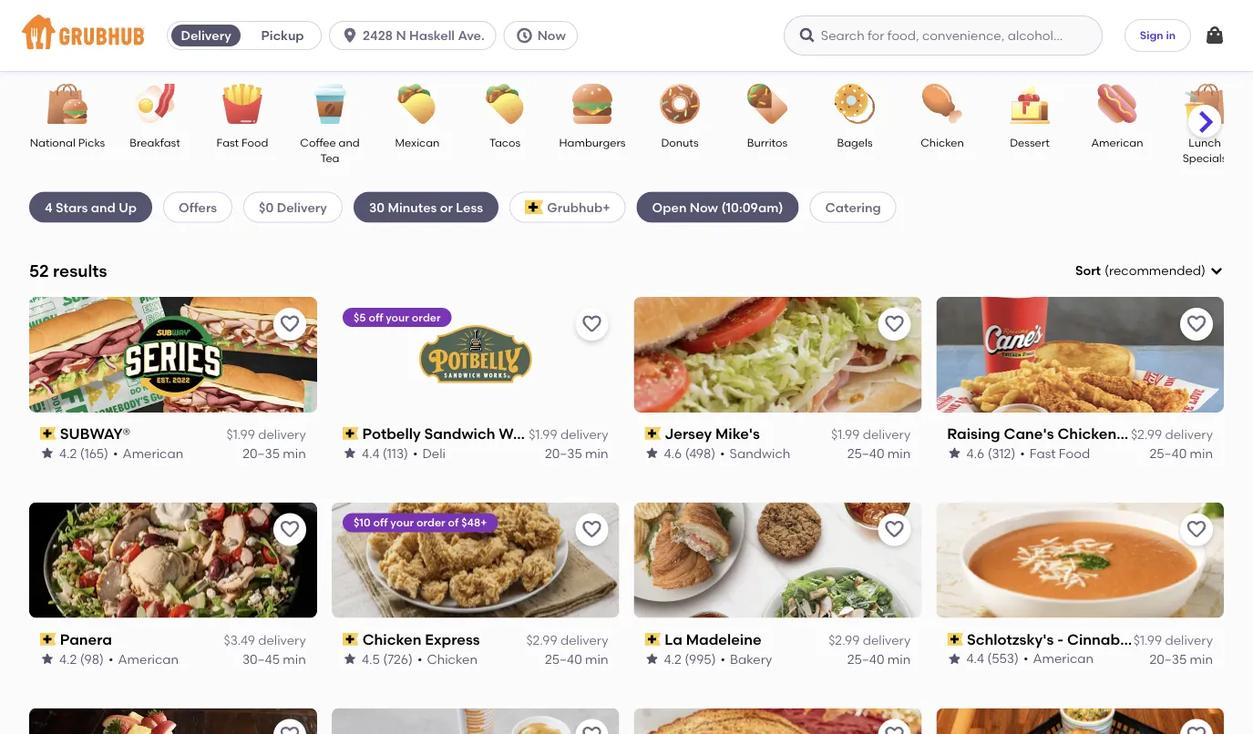 Task type: describe. For each thing, give the bounding box(es) containing it.
your for potbelly
[[386, 311, 409, 324]]

(98)
[[80, 652, 104, 667]]

• deli
[[413, 446, 445, 461]]

30 minutes or less
[[369, 199, 483, 215]]

la madeleine logo image
[[634, 503, 922, 619]]

la madeleine
[[665, 631, 762, 649]]

american down american image
[[1092, 136, 1144, 149]]

20–35 for schlotzsky's - cinnabon
[[1150, 652, 1187, 667]]

sandwich for potbelly
[[424, 425, 495, 443]]

american image
[[1086, 84, 1150, 124]]

4.2 (995)
[[664, 652, 716, 667]]

national picks
[[30, 136, 105, 149]]

jersey
[[665, 425, 712, 443]]

0 vertical spatial food
[[242, 136, 268, 149]]

min for subway®
[[283, 446, 306, 461]]

2428
[[363, 28, 393, 43]]

svg image right )
[[1210, 264, 1224, 278]]

30–45 min
[[242, 652, 306, 667]]

20–35 for subway®
[[243, 446, 280, 461]]

save this restaurant button for the mcalister's deli logo
[[878, 720, 911, 735]]

jersey mike's logo image
[[634, 297, 922, 413]]

delivery for chicken express
[[561, 633, 608, 649]]

• american for subway®
[[113, 446, 183, 461]]

$1.99 for subway®
[[226, 427, 255, 443]]

$2.99 delivery for chicken express
[[526, 633, 608, 649]]

pickup
[[261, 28, 304, 43]]

star icon image down raising
[[947, 446, 962, 461]]

4.6 (498)
[[664, 446, 716, 461]]

52 results
[[29, 261, 107, 281]]

save this restaurant button for raising cane's chicken fingers logo
[[1181, 308, 1213, 341]]

$48+
[[461, 517, 487, 530]]

svg image inside 2428 n haskell ave. "button"
[[341, 26, 359, 45]]

save this restaurant button for subway® logo
[[273, 308, 306, 341]]

(553)
[[987, 652, 1019, 667]]

national
[[30, 136, 76, 149]]

4.2 for la madeleine
[[664, 652, 682, 667]]

save this restaurant button for jersey mike's logo
[[878, 308, 911, 341]]

bagels image
[[823, 84, 887, 124]]

save this restaurant image for panera  logo
[[279, 519, 301, 541]]

save this restaurant image for la madeleine logo
[[884, 519, 905, 541]]

american for schlotzsky's - cinnabon
[[1033, 652, 1094, 667]]

sign in
[[1140, 29, 1176, 42]]

hamburgers
[[559, 136, 626, 149]]

deli
[[422, 446, 445, 461]]

$3.49
[[224, 633, 255, 649]]

bakery
[[730, 652, 772, 667]]

save this restaurant image for subway® logo
[[279, 313, 301, 335]]

• american for schlotzsky's - cinnabon
[[1023, 652, 1094, 667]]

$3.49 delivery
[[224, 633, 306, 649]]

20–35 min for subway®
[[243, 446, 306, 461]]

save this restaurant image for jersey mike's logo
[[884, 313, 905, 335]]

2428 n haskell ave.
[[363, 28, 485, 43]]

$1.99 for jersey mike's
[[831, 427, 860, 443]]

popeyes logo image
[[332, 709, 619, 735]]

schlotzsky's
[[967, 631, 1054, 649]]

cane's
[[1004, 425, 1054, 443]]

subway®
[[60, 425, 130, 443]]

• for schlotzsky's - cinnabon
[[1023, 652, 1028, 667]]

$1.99 delivery for schlotzsky's - cinnabon
[[1134, 633, 1213, 649]]

raising cane's chicken fingers
[[947, 425, 1173, 443]]

potbelly sandwich works
[[362, 425, 543, 443]]

in
[[1166, 29, 1176, 42]]

(995)
[[685, 652, 716, 667]]

• for la madeleine
[[721, 652, 726, 667]]

subscription pass image for potbelly sandwich works
[[343, 428, 359, 440]]

25–40 for jersey mike's
[[848, 446, 885, 461]]

svg image inside the now button
[[516, 26, 534, 45]]

results
[[53, 261, 107, 281]]

n
[[396, 28, 406, 43]]

save this restaurant button for popeyes logo on the left
[[576, 720, 608, 735]]

1 vertical spatial and
[[91, 199, 116, 215]]

save this restaurant button for panera  logo
[[273, 514, 306, 547]]

save this restaurant button for jason's deli - downtown dallas logo
[[273, 720, 306, 735]]

sign in button
[[1125, 19, 1191, 52]]

works
[[499, 425, 543, 443]]

stars
[[56, 199, 88, 215]]

save this restaurant button for la madeleine logo
[[878, 514, 911, 547]]

chicken down "express"
[[427, 652, 477, 667]]

save this restaurant image for schlotzsky's - cinnabon logo on the bottom
[[1186, 519, 1208, 541]]

potbelly sandwich works logo image
[[418, 297, 533, 413]]

$1.99 delivery for subway®
[[226, 427, 306, 443]]

25–40 min for la madeleine
[[848, 652, 911, 667]]

sandwich for •
[[730, 446, 791, 461]]

delivery for potbelly sandwich works
[[561, 427, 608, 443]]

offers
[[179, 199, 217, 215]]

subscription pass image for jersey mike's
[[645, 428, 661, 440]]

open now (10:09am)
[[652, 199, 784, 215]]

subscription pass image for la madeleine
[[645, 634, 661, 646]]

4.6 for 4.6 (498)
[[664, 446, 682, 461]]

52
[[29, 261, 49, 281]]

svg image right 'in' at top right
[[1204, 25, 1226, 46]]

lunch specials
[[1183, 136, 1227, 165]]

2 svg image from the left
[[798, 26, 817, 45]]

off for potbelly sandwich works
[[368, 311, 383, 324]]

main navigation navigation
[[0, 0, 1253, 71]]

Search for food, convenience, alcohol... search field
[[784, 15, 1103, 56]]

hamburgers image
[[561, 84, 624, 124]]

4.4 (113)
[[362, 446, 408, 461]]

star icon image for chicken express
[[343, 652, 357, 667]]

subscription pass image for chicken express
[[343, 634, 359, 646]]

star icon image for jersey mike's
[[645, 446, 660, 461]]

star icon image for potbelly sandwich works
[[343, 446, 357, 461]]

$0 delivery
[[259, 199, 327, 215]]

haskell
[[409, 28, 455, 43]]

subscription pass image for schlotzsky's - cinnabon
[[947, 634, 963, 646]]

save this restaurant image for popeyes logo on the left
[[581, 725, 603, 735]]

mexican image
[[386, 84, 449, 124]]

lunch specials image
[[1173, 84, 1237, 124]]

now button
[[504, 21, 585, 50]]

30–45
[[242, 652, 280, 667]]

raising
[[947, 425, 1001, 443]]

20–35 for potbelly sandwich works
[[545, 446, 582, 461]]

$5
[[353, 311, 366, 324]]

2 horizontal spatial $2.99 delivery
[[1131, 427, 1213, 443]]

min for jersey mike's
[[888, 446, 911, 461]]

$10
[[353, 517, 370, 530]]

less
[[456, 199, 483, 215]]

jason's deli - downtown dallas logo image
[[29, 709, 317, 735]]

25–40 for chicken express
[[545, 652, 582, 667]]

$0
[[259, 199, 274, 215]]

• fast food
[[1020, 446, 1090, 461]]

4.5 (726)
[[362, 652, 413, 667]]

sort
[[1076, 263, 1101, 279]]

minutes
[[388, 199, 437, 215]]

30
[[369, 199, 385, 215]]

ave.
[[458, 28, 485, 43]]

la
[[665, 631, 683, 649]]

• for chicken express
[[417, 652, 422, 667]]

subscription pass image for subway®
[[40, 428, 56, 440]]

1 vertical spatial food
[[1059, 446, 1090, 461]]

fast food image
[[211, 84, 274, 124]]

(113)
[[383, 446, 408, 461]]

$1.99 for schlotzsky's - cinnabon
[[1134, 633, 1162, 649]]

save this restaurant image for jason's deli - downtown dallas logo
[[279, 725, 301, 735]]

raising cane's chicken fingers logo image
[[936, 297, 1224, 413]]

(
[[1105, 263, 1109, 279]]

$1.99 for potbelly sandwich works
[[529, 427, 558, 443]]

• chicken
[[417, 652, 477, 667]]

min for panera
[[283, 652, 306, 667]]

chicken express
[[362, 631, 480, 649]]

express
[[425, 631, 480, 649]]

subscription pass image for panera
[[40, 634, 56, 646]]

grubhub plus flag logo image
[[525, 200, 544, 215]]

none field containing sort
[[1076, 262, 1224, 280]]

mike's
[[716, 425, 760, 443]]

25–40 for la madeleine
[[848, 652, 885, 667]]

specials
[[1183, 152, 1227, 165]]

star icon image for panera
[[40, 652, 55, 667]]

4.4 (553)
[[967, 652, 1019, 667]]

up
[[119, 199, 137, 215]]

of
[[448, 517, 459, 530]]

• down 'cane's'
[[1020, 446, 1025, 461]]



Task type: vqa. For each thing, say whether or not it's contained in the screenshot.
bottom 5
no



Task type: locate. For each thing, give the bounding box(es) containing it.
1 vertical spatial now
[[690, 199, 718, 215]]

star icon image left 4.6 (498)
[[645, 446, 660, 461]]

• american down -
[[1023, 652, 1094, 667]]

order left the of
[[416, 517, 445, 530]]

1 vertical spatial fast
[[1030, 446, 1056, 461]]

fast down 'cane's'
[[1030, 446, 1056, 461]]

20–35 min for schlotzsky's - cinnabon
[[1150, 652, 1213, 667]]

(312)
[[988, 446, 1016, 461]]

1 horizontal spatial food
[[1059, 446, 1090, 461]]

20–35 min
[[243, 446, 306, 461], [545, 446, 608, 461], [1150, 652, 1213, 667]]

1 4.6 from the left
[[664, 446, 682, 461]]

now
[[538, 28, 566, 43], [690, 199, 718, 215]]

breakfast
[[130, 136, 180, 149]]

$10 off your order of $48+
[[353, 517, 487, 530]]

star icon image left 4.2 (995)
[[645, 652, 660, 667]]

4.4 for schlotzsky's - cinnabon
[[967, 652, 984, 667]]

off right $5 in the left top of the page
[[368, 311, 383, 324]]

4.2 left (98)
[[59, 652, 77, 667]]

20–35
[[243, 446, 280, 461], [545, 446, 582, 461], [1150, 652, 1187, 667]]

panera
[[60, 631, 112, 649]]

0 horizontal spatial fast
[[217, 136, 239, 149]]

1 horizontal spatial and
[[339, 136, 360, 149]]

0 horizontal spatial subscription pass image
[[40, 634, 56, 646]]

your right $10 on the left of page
[[390, 517, 414, 530]]

mcalister's deli logo image
[[634, 709, 922, 735]]

0 vertical spatial sandwich
[[424, 425, 495, 443]]

jersey mike's
[[665, 425, 760, 443]]

subscription pass image left subway®
[[40, 428, 56, 440]]

0 vertical spatial 4.4
[[362, 446, 379, 461]]

coffee and tea
[[300, 136, 360, 165]]

off for chicken express
[[373, 517, 388, 530]]

save this restaurant image for the mcalister's deli logo
[[884, 725, 905, 735]]

fast down fast food image
[[217, 136, 239, 149]]

1 horizontal spatial fast
[[1030, 446, 1056, 461]]

donuts image
[[648, 84, 712, 124]]

delivery right the "$0"
[[277, 199, 327, 215]]

0 vertical spatial off
[[368, 311, 383, 324]]

food down raising cane's chicken fingers
[[1059, 446, 1090, 461]]

food down fast food image
[[242, 136, 268, 149]]

0 horizontal spatial 20–35 min
[[243, 446, 306, 461]]

save this restaurant button
[[273, 308, 306, 341], [576, 308, 608, 341], [878, 308, 911, 341], [1181, 308, 1213, 341], [273, 514, 306, 547], [576, 514, 608, 547], [878, 514, 911, 547], [1181, 514, 1213, 547], [273, 720, 306, 735], [576, 720, 608, 735], [878, 720, 911, 735], [1181, 720, 1213, 735]]

4.4 left (113)
[[362, 446, 379, 461]]

1 vertical spatial off
[[373, 517, 388, 530]]

1 horizontal spatial 4.4
[[967, 652, 984, 667]]

madeleine
[[686, 631, 762, 649]]

save this restaurant image
[[279, 313, 301, 335], [581, 313, 603, 335], [279, 519, 301, 541], [581, 519, 603, 541], [884, 519, 905, 541], [1186, 519, 1208, 541], [279, 725, 301, 735], [884, 725, 905, 735]]

now inside button
[[538, 28, 566, 43]]

star icon image for schlotzsky's - cinnabon
[[947, 652, 962, 667]]

save this restaurant image
[[884, 313, 905, 335], [1186, 313, 1208, 335], [581, 725, 603, 735], [1186, 725, 1208, 735]]

0 horizontal spatial delivery
[[181, 28, 231, 43]]

chicken down chicken image
[[921, 136, 964, 149]]

potbelly
[[362, 425, 421, 443]]

0 horizontal spatial 4.4
[[362, 446, 379, 461]]

1 horizontal spatial 20–35
[[545, 446, 582, 461]]

1 horizontal spatial now
[[690, 199, 718, 215]]

subscription pass image left potbelly
[[343, 428, 359, 440]]

• american for panera
[[108, 652, 179, 667]]

$1.99
[[226, 427, 255, 443], [529, 427, 558, 443], [831, 427, 860, 443], [1134, 633, 1162, 649]]

tea
[[320, 152, 340, 165]]

delivery for panera
[[258, 633, 306, 649]]

4.4
[[362, 446, 379, 461], [967, 652, 984, 667]]

star icon image for la madeleine
[[645, 652, 660, 667]]

• down jersey mike's
[[720, 446, 725, 461]]

recommended
[[1109, 263, 1202, 279]]

•
[[113, 446, 118, 461], [413, 446, 418, 461], [720, 446, 725, 461], [1020, 446, 1025, 461], [108, 652, 113, 667], [417, 652, 422, 667], [721, 652, 726, 667], [1023, 652, 1028, 667]]

american down -
[[1033, 652, 1094, 667]]

save this restaurant button for the empanada cookhouse logo
[[1181, 720, 1213, 735]]

delivery for la madeleine
[[863, 633, 911, 649]]

sandwich down mike's
[[730, 446, 791, 461]]

subscription pass image left schlotzsky's
[[947, 634, 963, 646]]

mexican
[[395, 136, 440, 149]]

1 horizontal spatial $2.99
[[829, 633, 860, 649]]

4.2 for subway®
[[59, 446, 77, 461]]

or
[[440, 199, 453, 215]]

subway® logo image
[[29, 297, 317, 413]]

delivery inside button
[[181, 28, 231, 43]]

• for panera
[[108, 652, 113, 667]]

coffee
[[300, 136, 336, 149]]

0 vertical spatial delivery
[[181, 28, 231, 43]]

• for subway®
[[113, 446, 118, 461]]

1 horizontal spatial 20–35 min
[[545, 446, 608, 461]]

your for chicken
[[390, 517, 414, 530]]

svg image
[[1204, 25, 1226, 46], [516, 26, 534, 45], [1210, 264, 1224, 278]]

donuts
[[661, 136, 699, 149]]

4.2 (165)
[[59, 446, 109, 461]]

delivery
[[258, 427, 306, 443], [561, 427, 608, 443], [863, 427, 911, 443], [1165, 427, 1213, 443], [258, 633, 306, 649], [561, 633, 608, 649], [863, 633, 911, 649], [1165, 633, 1213, 649]]

1 vertical spatial delivery
[[277, 199, 327, 215]]

• left deli
[[413, 446, 418, 461]]

star icon image left 4.5
[[343, 652, 357, 667]]

min for chicken express
[[585, 652, 608, 667]]

• for potbelly sandwich works
[[413, 446, 418, 461]]

american for subway®
[[123, 446, 183, 461]]

2 horizontal spatial 20–35
[[1150, 652, 1187, 667]]

catering
[[825, 199, 881, 215]]

chicken image
[[911, 84, 974, 124]]

off right $10 on the left of page
[[373, 517, 388, 530]]

25–40 min for chicken express
[[545, 652, 608, 667]]

0 horizontal spatial $2.99 delivery
[[526, 633, 608, 649]]

min for potbelly sandwich works
[[585, 446, 608, 461]]

delivery for subway®
[[258, 427, 306, 443]]

tacos
[[489, 136, 521, 149]]

(498)
[[685, 446, 716, 461]]

0 horizontal spatial $2.99
[[526, 633, 558, 649]]

4.2 (98)
[[59, 652, 104, 667]]

schlotzsky's - cinnabon logo image
[[936, 503, 1224, 619]]

1 horizontal spatial $2.99 delivery
[[829, 633, 911, 649]]

0 horizontal spatial 4.6
[[664, 446, 682, 461]]

4.2 down la
[[664, 652, 682, 667]]

4.2 for panera
[[59, 652, 77, 667]]

1 vertical spatial subscription pass image
[[40, 634, 56, 646]]

• american right (98)
[[108, 652, 179, 667]]

subscription pass image left panera at the bottom
[[40, 634, 56, 646]]

4 stars and up
[[45, 199, 137, 215]]

min for la madeleine
[[888, 652, 911, 667]]

1 vertical spatial 4.4
[[967, 652, 984, 667]]

now up hamburgers image
[[538, 28, 566, 43]]

burritos
[[747, 136, 788, 149]]

american right (98)
[[118, 652, 179, 667]]

sandwich
[[424, 425, 495, 443], [730, 446, 791, 461]]

star icon image for subway®
[[40, 446, 55, 461]]

1 horizontal spatial subscription pass image
[[645, 428, 661, 440]]

0 horizontal spatial sandwich
[[424, 425, 495, 443]]

$1.99 delivery for potbelly sandwich works
[[529, 427, 608, 443]]

save this restaurant image for the empanada cookhouse logo
[[1186, 725, 1208, 735]]

svg image left 2428 at the left of the page
[[341, 26, 359, 45]]

$1.99 delivery
[[226, 427, 306, 443], [529, 427, 608, 443], [831, 427, 911, 443], [1134, 633, 1213, 649]]

• right "(553)" at the right bottom of page
[[1023, 652, 1028, 667]]

4.5
[[362, 652, 380, 667]]

chicken express logo image
[[332, 503, 619, 619]]

2 horizontal spatial 20–35 min
[[1150, 652, 1213, 667]]

1 horizontal spatial svg image
[[798, 26, 817, 45]]

0 horizontal spatial 20–35
[[243, 446, 280, 461]]

star icon image left 4.4 (553)
[[947, 652, 962, 667]]

subscription pass image left la
[[645, 634, 661, 646]]

2428 n haskell ave. button
[[329, 21, 504, 50]]

american for panera
[[118, 652, 179, 667]]

0 vertical spatial order
[[412, 311, 441, 324]]

4.6 for 4.6 (312)
[[967, 446, 985, 461]]

4.6
[[664, 446, 682, 461], [967, 446, 985, 461]]

national picks image
[[36, 84, 99, 124]]

and up tea
[[339, 136, 360, 149]]

25–40
[[848, 446, 885, 461], [1150, 446, 1187, 461], [545, 652, 582, 667], [848, 652, 885, 667]]

• for jersey mike's
[[720, 446, 725, 461]]

subscription pass image left jersey
[[645, 428, 661, 440]]

0 horizontal spatial svg image
[[341, 26, 359, 45]]

4.6 (312)
[[967, 446, 1016, 461]]

2 4.6 from the left
[[967, 446, 985, 461]]

4.2
[[59, 446, 77, 461], [59, 652, 77, 667], [664, 652, 682, 667]]

the empanada cookhouse logo image
[[936, 709, 1224, 735]]

20–35 min for potbelly sandwich works
[[545, 446, 608, 461]]

1 horizontal spatial sandwich
[[730, 446, 791, 461]]

4.2 left (165)
[[59, 446, 77, 461]]

panera  logo image
[[29, 503, 317, 619]]

4.4 for potbelly sandwich works
[[362, 446, 379, 461]]

off
[[368, 311, 383, 324], [373, 517, 388, 530]]

$2.99 for la madeleine
[[829, 633, 860, 649]]

$2.99 delivery for la madeleine
[[829, 633, 911, 649]]

now right open
[[690, 199, 718, 215]]

$2.99 delivery
[[1131, 427, 1213, 443], [526, 633, 608, 649], [829, 633, 911, 649]]

25–40 min for jersey mike's
[[848, 446, 911, 461]]

2 horizontal spatial $2.99
[[1131, 427, 1162, 443]]

coffee and tea image
[[298, 84, 362, 124]]

save this restaurant image for raising cane's chicken fingers logo
[[1186, 313, 1208, 335]]

• down chicken express
[[417, 652, 422, 667]]

1 vertical spatial order
[[416, 517, 445, 530]]

1 horizontal spatial 4.6
[[967, 446, 985, 461]]

1 horizontal spatial delivery
[[277, 199, 327, 215]]

save this restaurant button for schlotzsky's - cinnabon logo on the bottom
[[1181, 514, 1213, 547]]

$2.99
[[1131, 427, 1162, 443], [526, 633, 558, 649], [829, 633, 860, 649]]

1 svg image from the left
[[341, 26, 359, 45]]

delivery for jersey mike's
[[863, 427, 911, 443]]

order for express
[[416, 517, 445, 530]]

(726)
[[383, 652, 413, 667]]

delivery left pickup on the top of page
[[181, 28, 231, 43]]

burritos image
[[736, 84, 799, 124]]

$2.99 for chicken express
[[526, 633, 558, 649]]

subscription pass image
[[40, 428, 56, 440], [343, 428, 359, 440], [343, 634, 359, 646], [645, 634, 661, 646], [947, 634, 963, 646]]

• down "madeleine" on the bottom right of page
[[721, 652, 726, 667]]

dessert image
[[998, 84, 1062, 124]]

cinnabon
[[1067, 631, 1139, 649]]

1 vertical spatial your
[[390, 517, 414, 530]]

breakfast image
[[123, 84, 187, 124]]

sign
[[1140, 29, 1164, 42]]

$5 off your order
[[353, 311, 441, 324]]

• sandwich
[[720, 446, 791, 461]]

pickup button
[[244, 21, 321, 50]]

american right (165)
[[123, 446, 183, 461]]

0 vertical spatial your
[[386, 311, 409, 324]]

fingers
[[1120, 425, 1173, 443]]

subscription pass image
[[645, 428, 661, 440], [40, 634, 56, 646]]

star icon image left 4.4 (113)
[[343, 446, 357, 461]]

(10:09am)
[[721, 199, 784, 215]]

0 vertical spatial subscription pass image
[[645, 428, 661, 440]]

star icon image left 4.2 (165)
[[40, 446, 55, 461]]

4.4 left "(553)" at the right bottom of page
[[967, 652, 984, 667]]

1 vertical spatial sandwich
[[730, 446, 791, 461]]

lunch
[[1189, 136, 1221, 149]]

sort ( recommended )
[[1076, 263, 1206, 279]]

4.6 down jersey
[[664, 446, 682, 461]]

chicken up • fast food
[[1058, 425, 1117, 443]]

order right $5 in the left top of the page
[[412, 311, 441, 324]]

your right $5 in the left top of the page
[[386, 311, 409, 324]]

0 vertical spatial and
[[339, 136, 360, 149]]

min
[[283, 446, 306, 461], [585, 446, 608, 461], [888, 446, 911, 461], [1190, 446, 1213, 461], [283, 652, 306, 667], [585, 652, 608, 667], [888, 652, 911, 667], [1190, 652, 1213, 667]]

• american right (165)
[[113, 446, 183, 461]]

dessert
[[1010, 136, 1050, 149]]

min for schlotzsky's - cinnabon
[[1190, 652, 1213, 667]]

delivery for schlotzsky's - cinnabon
[[1165, 633, 1213, 649]]

0 horizontal spatial and
[[91, 199, 116, 215]]

star icon image left 4.2 (98)
[[40, 652, 55, 667]]

svg image
[[341, 26, 359, 45], [798, 26, 817, 45]]

• right (98)
[[108, 652, 113, 667]]

schlotzsky's - cinnabon
[[967, 631, 1139, 649]]

0 horizontal spatial food
[[242, 136, 268, 149]]

$1.99 delivery for jersey mike's
[[831, 427, 911, 443]]

None field
[[1076, 262, 1224, 280]]

0 horizontal spatial now
[[538, 28, 566, 43]]

tacos image
[[473, 84, 537, 124]]

star icon image
[[40, 446, 55, 461], [343, 446, 357, 461], [645, 446, 660, 461], [947, 446, 962, 461], [40, 652, 55, 667], [343, 652, 357, 667], [645, 652, 660, 667], [947, 652, 962, 667]]

and inside coffee and tea
[[339, 136, 360, 149]]

bagels
[[837, 136, 873, 149]]

svg image up burritos image
[[798, 26, 817, 45]]

order for sandwich
[[412, 311, 441, 324]]

-
[[1058, 631, 1064, 649]]

• right (165)
[[113, 446, 118, 461]]

svg image right "ave."
[[516, 26, 534, 45]]

subscription pass image left chicken express
[[343, 634, 359, 646]]

sandwich up deli
[[424, 425, 495, 443]]

0 vertical spatial fast
[[217, 136, 239, 149]]

open
[[652, 199, 687, 215]]

picks
[[78, 136, 105, 149]]

0 vertical spatial now
[[538, 28, 566, 43]]

• american
[[113, 446, 183, 461], [108, 652, 179, 667], [1023, 652, 1094, 667]]

grubhub+
[[547, 199, 610, 215]]

and left up
[[91, 199, 116, 215]]

chicken up 4.5 (726)
[[362, 631, 421, 649]]

(165)
[[80, 446, 109, 461]]

4.6 down raising
[[967, 446, 985, 461]]



